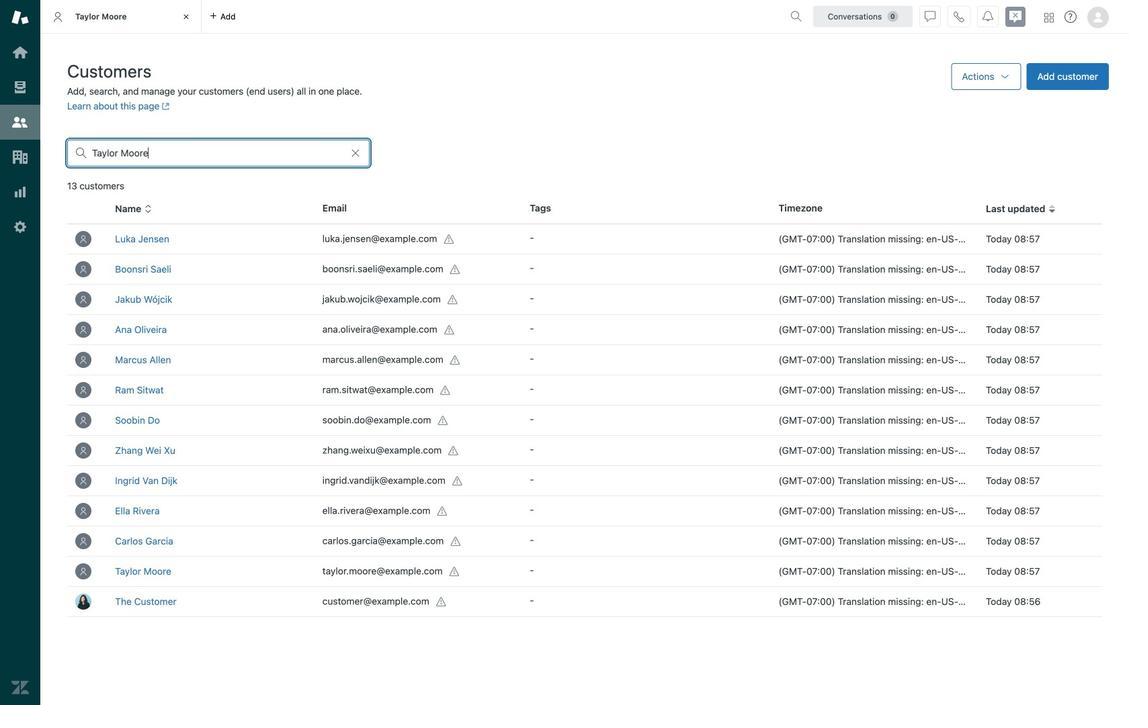Task type: locate. For each thing, give the bounding box(es) containing it.
get help image
[[1065, 11, 1077, 23]]

views image
[[11, 79, 29, 96]]

zendesk support image
[[11, 9, 29, 26]]

reporting image
[[11, 184, 29, 201]]

admin image
[[11, 219, 29, 236]]

zendesk image
[[11, 680, 29, 697]]

get started image
[[11, 44, 29, 61]]

organizations image
[[11, 149, 29, 166]]

unverified email image
[[444, 234, 455, 245], [450, 265, 461, 275], [444, 325, 455, 336], [441, 386, 451, 396], [438, 416, 449, 427], [451, 537, 461, 548]]

unverified email image
[[448, 295, 458, 306], [450, 355, 461, 366], [449, 446, 459, 457], [452, 476, 463, 487], [437, 507, 448, 517], [450, 567, 460, 578], [436, 597, 447, 608]]

Search customers field
[[92, 147, 345, 159]]

tabs tab list
[[40, 0, 785, 34]]

tab
[[40, 0, 202, 34]]

button displays agent's chat status as invisible. image
[[925, 11, 936, 22]]

customers image
[[11, 114, 29, 131]]

(opens in a new tab) image
[[160, 102, 170, 110]]

zendesk chat image
[[1006, 7, 1026, 27]]



Task type: describe. For each thing, give the bounding box(es) containing it.
x icon image
[[350, 148, 361, 159]]

zendesk products image
[[1045, 13, 1054, 23]]

close image
[[180, 10, 193, 24]]

main element
[[0, 0, 40, 706]]

notifications image
[[983, 11, 994, 22]]



Task type: vqa. For each thing, say whether or not it's contained in the screenshot.
Zendesk Products icon
yes



